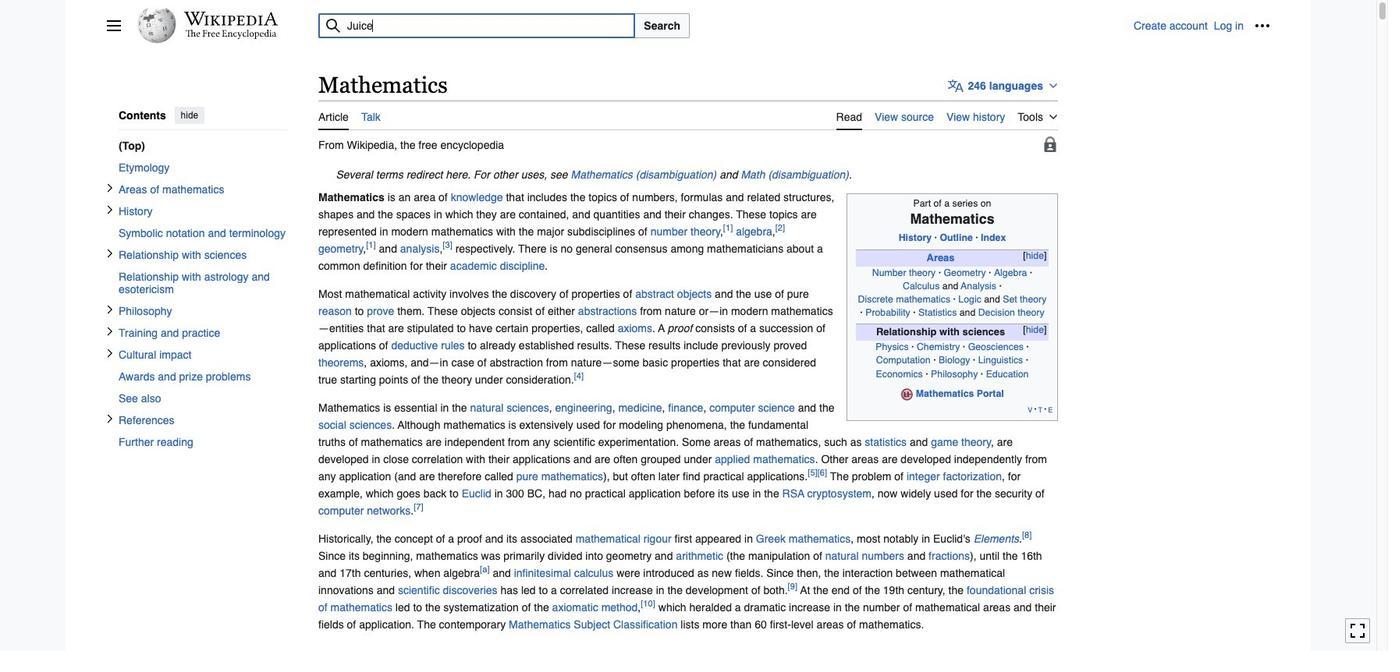 Task type: locate. For each thing, give the bounding box(es) containing it.
menu image
[[106, 18, 122, 34]]

main content
[[312, 70, 1270, 652]]

x small image
[[105, 248, 115, 258], [105, 305, 115, 314]]

log in and more options image
[[1255, 18, 1270, 34]]

2 x small image from the top
[[105, 305, 115, 314]]

1 vertical spatial x small image
[[105, 305, 115, 314]]

page semi-protected image
[[1042, 136, 1058, 152]]

note
[[318, 166, 1058, 183]]

3 x small image from the top
[[105, 326, 115, 336]]

0 vertical spatial x small image
[[105, 248, 115, 258]]

the free encyclopedia image
[[185, 30, 277, 40]]

x small image
[[105, 183, 115, 192], [105, 205, 115, 214], [105, 326, 115, 336], [105, 348, 115, 358], [105, 414, 115, 423]]

None search field
[[300, 13, 1134, 516]]

1 x small image from the top
[[105, 248, 115, 258]]

4 x small image from the top
[[105, 348, 115, 358]]

wikipedia image
[[184, 12, 278, 26]]



Task type: vqa. For each thing, say whether or not it's contained in the screenshot.
.brahmanbaria
no



Task type: describe. For each thing, give the bounding box(es) containing it.
Search Wikipedia search field
[[300, 13, 635, 38]]

fullscreen image
[[1350, 624, 1365, 639]]

search results list box
[[300, 39, 635, 514]]

portal image
[[901, 389, 913, 401]]

personal tools navigation
[[1134, 13, 1275, 38]]

1 x small image from the top
[[105, 183, 115, 192]]

5 x small image from the top
[[105, 414, 115, 423]]

2 x small image from the top
[[105, 205, 115, 214]]

language progressive image
[[948, 78, 963, 94]]



